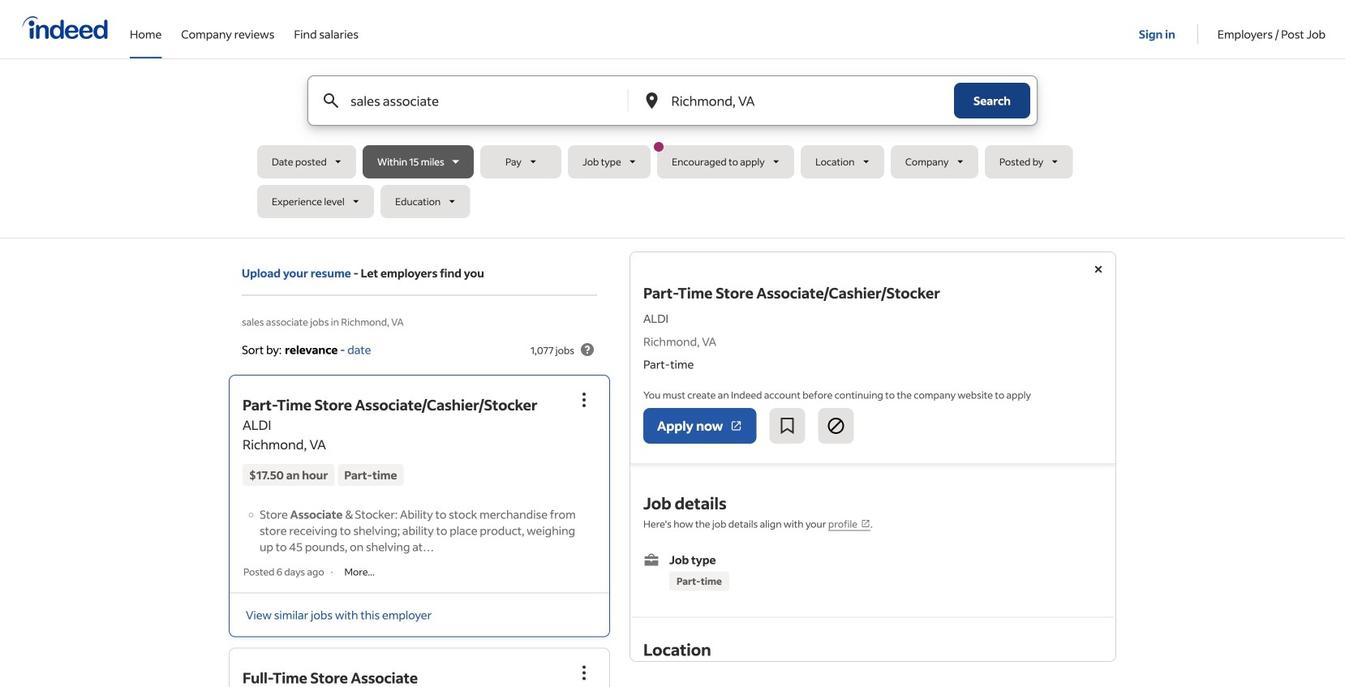 Task type: locate. For each thing, give the bounding box(es) containing it.
search: Job title, keywords, or company text field
[[347, 76, 601, 125]]

apply now (opens in a new tab) image
[[730, 420, 743, 433]]

None search field
[[257, 75, 1088, 225]]

job actions for full-time store associate is collapsed image
[[575, 663, 594, 683]]

not interested image
[[826, 416, 846, 436]]



Task type: vqa. For each thing, say whether or not it's contained in the screenshot.
Notifications Unread count 0 Image
no



Task type: describe. For each thing, give the bounding box(es) containing it.
save this job image
[[778, 416, 797, 436]]

job actions for part-time store associate/cashier/stocker is collapsed image
[[575, 390, 594, 410]]

Edit location text field
[[668, 76, 922, 125]]

job preferences (opens in a new window) image
[[861, 519, 871, 529]]

close job details image
[[1089, 260, 1108, 279]]

help icon image
[[578, 340, 597, 359]]



